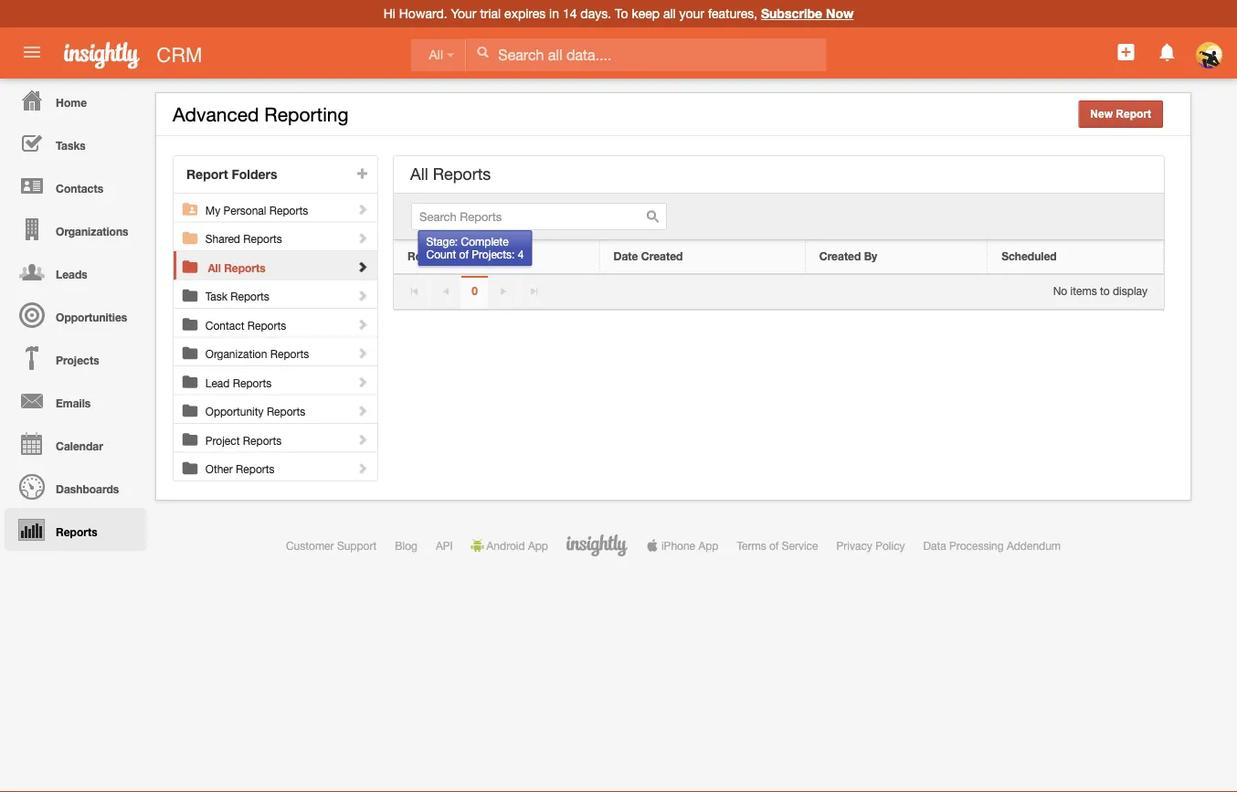 Task type: vqa. For each thing, say whether or not it's contained in the screenshot.
THE I row
no



Task type: locate. For each thing, give the bounding box(es) containing it.
5 chevron right image from the top
[[356, 347, 369, 360]]

chevron right image inside lead reports link
[[356, 376, 369, 388]]

hi
[[384, 6, 396, 21]]

your
[[680, 6, 705, 21]]

created left by
[[820, 250, 861, 262]]

app right android
[[528, 539, 548, 552]]

2 app from the left
[[699, 539, 719, 552]]

0
[[472, 285, 478, 298]]

chevron right image inside 'my personal reports' link
[[356, 203, 369, 216]]

1 created from the left
[[642, 250, 683, 262]]

processing
[[950, 539, 1004, 552]]

all link
[[411, 39, 466, 72]]

contact
[[205, 319, 244, 332]]

leads
[[56, 268, 88, 281]]

reports down shared reports
[[224, 261, 266, 274]]

chevron right image up contact reports link
[[356, 289, 369, 302]]

all
[[429, 48, 443, 62], [410, 164, 428, 183], [208, 261, 221, 274]]

project reports link
[[205, 424, 371, 447]]

2 horizontal spatial all
[[429, 48, 443, 62]]

1 vertical spatial all
[[410, 164, 428, 183]]

0 horizontal spatial app
[[528, 539, 548, 552]]

report for report name
[[408, 250, 443, 262]]

blog link
[[395, 539, 418, 552]]

projects link
[[5, 336, 146, 379]]

customer support
[[286, 539, 377, 552]]

chevron right image inside organization reports link
[[356, 347, 369, 360]]

0 vertical spatial all
[[429, 48, 443, 62]]

4
[[518, 248, 524, 261]]

reports down opportunity reports
[[243, 434, 282, 447]]

reports for task reports link
[[231, 290, 269, 303]]

stage: complete count of projects: 4
[[426, 235, 524, 261]]

contacts
[[56, 182, 103, 195]]

chevron right image inside the project reports link
[[356, 433, 369, 446]]

2 horizontal spatial report
[[1116, 108, 1152, 120]]

all inside all link
[[429, 48, 443, 62]]

display
[[1113, 284, 1148, 297]]

date created link
[[614, 250, 791, 264]]

1 vertical spatial all reports
[[208, 261, 266, 274]]

privacy policy link
[[837, 539, 906, 552]]

reports for the project reports link
[[243, 434, 282, 447]]

new
[[1091, 108, 1113, 120]]

chevron right image inside shared reports link
[[356, 232, 369, 245]]

1 horizontal spatial created
[[820, 250, 861, 262]]

task
[[205, 290, 228, 303]]

calendar link
[[5, 422, 146, 465]]

chevron right image
[[356, 232, 369, 245], [356, 261, 369, 273], [356, 289, 369, 302], [356, 318, 369, 331], [356, 347, 369, 360], [356, 462, 369, 475]]

reports up contact reports
[[231, 290, 269, 303]]

new report link
[[1079, 101, 1164, 128]]

reports for other reports link in the bottom left of the page
[[236, 463, 275, 476]]

data processing addendum
[[924, 539, 1061, 552]]

1 horizontal spatial report
[[408, 250, 443, 262]]

of right terms
[[770, 539, 779, 552]]

0 horizontal spatial of
[[459, 248, 469, 261]]

reporting
[[264, 103, 349, 126]]

Search all data.... text field
[[466, 38, 827, 71]]

chevron right image up opportunity reports link
[[356, 376, 369, 388]]

chevron right image inside other reports link
[[356, 462, 369, 475]]

chevron right image up support
[[356, 462, 369, 475]]

report down stage:
[[408, 250, 443, 262]]

no
[[1054, 284, 1068, 297]]

grid
[[394, 240, 1165, 274]]

contact reports
[[205, 319, 286, 332]]

all down howard. in the top left of the page
[[429, 48, 443, 62]]

chevron right image down plus image
[[356, 232, 369, 245]]

navigation containing home
[[0, 79, 146, 551]]

crm
[[157, 43, 202, 66]]

chevron right image inside all reports link
[[356, 261, 369, 273]]

4 chevron right image from the top
[[356, 318, 369, 331]]

my personal reports
[[205, 204, 308, 217]]

report inside row
[[408, 250, 443, 262]]

other reports
[[205, 463, 275, 476]]

hi howard. your trial expires in 14 days. to keep all your features, subscribe now
[[384, 6, 854, 21]]

chevron right image for all reports
[[356, 261, 369, 273]]

reports
[[433, 164, 491, 183], [269, 204, 308, 217], [243, 233, 282, 245], [224, 261, 266, 274], [231, 290, 269, 303], [248, 319, 286, 332], [270, 348, 309, 361], [233, 377, 272, 389], [267, 405, 306, 418], [243, 434, 282, 447], [236, 463, 275, 476], [56, 526, 97, 538]]

all right plus image
[[410, 164, 428, 183]]

api
[[436, 539, 453, 552]]

1 horizontal spatial all reports
[[410, 164, 491, 183]]

2 vertical spatial report
[[408, 250, 443, 262]]

reports up the project reports link
[[267, 405, 306, 418]]

chevron right image for task reports
[[356, 289, 369, 302]]

all reports up stage:
[[410, 164, 491, 183]]

created by
[[820, 250, 878, 262]]

chevron right image up task reports link
[[356, 261, 369, 273]]

android app
[[487, 539, 548, 552]]

report right new
[[1116, 108, 1152, 120]]

chevron right image for opportunity reports
[[356, 404, 369, 417]]

chevron right image down plus image
[[356, 203, 369, 216]]

howard.
[[399, 6, 448, 21]]

created right date
[[642, 250, 683, 262]]

chevron right image for shared reports
[[356, 232, 369, 245]]

blog
[[395, 539, 418, 552]]

6 chevron right image from the top
[[356, 462, 369, 475]]

app right iphone
[[699, 539, 719, 552]]

reports up opportunity reports
[[233, 377, 272, 389]]

Search Reports text field
[[411, 203, 667, 230]]

2 chevron right image from the top
[[356, 376, 369, 388]]

0 vertical spatial report
[[1116, 108, 1152, 120]]

privacy
[[837, 539, 873, 552]]

reports up lead reports link
[[270, 348, 309, 361]]

0 horizontal spatial created
[[642, 250, 683, 262]]

3 chevron right image from the top
[[356, 404, 369, 417]]

1 chevron right image from the top
[[356, 203, 369, 216]]

chevron right image inside opportunity reports link
[[356, 404, 369, 417]]

policy
[[876, 539, 906, 552]]

0 vertical spatial of
[[459, 248, 469, 261]]

2 vertical spatial all
[[208, 261, 221, 274]]

all reports
[[410, 164, 491, 183], [208, 261, 266, 274]]

app for iphone app
[[699, 539, 719, 552]]

1 vertical spatial of
[[770, 539, 779, 552]]

all reports up task reports
[[208, 261, 266, 274]]

2 chevron right image from the top
[[356, 261, 369, 273]]

chevron right image inside contact reports link
[[356, 318, 369, 331]]

days.
[[581, 6, 612, 21]]

chevron right image inside task reports link
[[356, 289, 369, 302]]

advanced reporting
[[173, 103, 349, 126]]

1 vertical spatial report
[[186, 167, 228, 182]]

1 app from the left
[[528, 539, 548, 552]]

navigation
[[0, 79, 146, 551]]

0 horizontal spatial all reports
[[208, 261, 266, 274]]

emails
[[56, 397, 91, 410]]

project reports
[[205, 434, 282, 447]]

1 horizontal spatial app
[[699, 539, 719, 552]]

keep
[[632, 6, 660, 21]]

emails link
[[5, 379, 146, 422]]

contacts link
[[5, 165, 146, 207]]

android
[[487, 539, 525, 552]]

all
[[664, 6, 676, 21]]

advanced
[[173, 103, 259, 126]]

3 chevron right image from the top
[[356, 289, 369, 302]]

report up the my
[[186, 167, 228, 182]]

items
[[1071, 284, 1098, 297]]

chevron right image for organization reports
[[356, 347, 369, 360]]

1 chevron right image from the top
[[356, 232, 369, 245]]

features,
[[708, 6, 758, 21]]

chevron right image
[[356, 203, 369, 216], [356, 376, 369, 388], [356, 404, 369, 417], [356, 433, 369, 446]]

reports down project reports
[[236, 463, 275, 476]]

reports down the my personal reports
[[243, 233, 282, 245]]

report folders
[[186, 167, 277, 182]]

reports up organization reports at the top left
[[248, 319, 286, 332]]

chevron right image up the project reports link
[[356, 404, 369, 417]]

all reports link
[[208, 251, 371, 274]]

count
[[426, 248, 456, 261]]

android app link
[[471, 539, 548, 552]]

lead reports
[[205, 377, 272, 389]]

report
[[1116, 108, 1152, 120], [186, 167, 228, 182], [408, 250, 443, 262]]

chevron right image up organization reports link at the left top
[[356, 318, 369, 331]]

reports for lead reports link
[[233, 377, 272, 389]]

my
[[205, 204, 220, 217]]

app
[[528, 539, 548, 552], [699, 539, 719, 552]]

reports up stage:
[[433, 164, 491, 183]]

reports link
[[5, 508, 146, 551]]

other reports link
[[205, 453, 371, 476]]

of right the count
[[459, 248, 469, 261]]

organization reports link
[[205, 338, 371, 361]]

0 horizontal spatial all
[[208, 261, 221, 274]]

service
[[782, 539, 819, 552]]

opportunity reports link
[[205, 395, 371, 418]]

reports for all reports link
[[224, 261, 266, 274]]

chevron right image up lead reports link
[[356, 347, 369, 360]]

4 chevron right image from the top
[[356, 433, 369, 446]]

projects:
[[472, 248, 515, 261]]

row
[[394, 240, 1165, 274]]

0 horizontal spatial report
[[186, 167, 228, 182]]

all up the task
[[208, 261, 221, 274]]

chevron right image up other reports link in the bottom left of the page
[[356, 433, 369, 446]]



Task type: describe. For each thing, give the bounding box(es) containing it.
date created
[[614, 250, 683, 262]]

terms of service link
[[737, 539, 819, 552]]

chevron right image for my personal reports
[[356, 203, 369, 216]]

chevron right image for project reports
[[356, 433, 369, 446]]

complete
[[461, 235, 509, 248]]

customer support link
[[286, 539, 377, 552]]

tasks
[[56, 139, 86, 152]]

projects
[[56, 354, 99, 367]]

tasks link
[[5, 122, 146, 165]]

reports for shared reports link
[[243, 233, 282, 245]]

report for report folders
[[186, 167, 228, 182]]

dashboards
[[56, 483, 119, 495]]

2 created from the left
[[820, 250, 861, 262]]

personal
[[224, 204, 266, 217]]

scheduled
[[1002, 250, 1057, 262]]

report name link
[[408, 250, 586, 264]]

shared reports link
[[205, 223, 371, 245]]

14
[[563, 6, 577, 21]]

chevron right image for other reports
[[356, 462, 369, 475]]

1 horizontal spatial all
[[410, 164, 428, 183]]

home link
[[5, 79, 146, 122]]

stage:
[[426, 235, 458, 248]]

leads link
[[5, 250, 146, 293]]

name
[[446, 250, 477, 262]]

calendar
[[56, 440, 103, 452]]

to
[[1101, 284, 1110, 297]]

expires
[[505, 6, 546, 21]]

customer
[[286, 539, 334, 552]]

organizations link
[[5, 207, 146, 250]]

support
[[337, 539, 377, 552]]

task reports
[[205, 290, 269, 303]]

terms of service
[[737, 539, 819, 552]]

other
[[205, 463, 233, 476]]

by
[[864, 250, 878, 262]]

chevron right image for lead reports
[[356, 376, 369, 388]]

opportunity reports
[[205, 405, 306, 418]]

date
[[614, 250, 638, 262]]

api link
[[436, 539, 453, 552]]

chevron right image for contact reports
[[356, 318, 369, 331]]

lead reports link
[[205, 367, 371, 389]]

opportunity
[[205, 405, 264, 418]]

no items to display
[[1054, 284, 1148, 297]]

row containing report name
[[394, 240, 1165, 274]]

addendum
[[1007, 539, 1061, 552]]

organization
[[205, 348, 267, 361]]

home
[[56, 96, 87, 109]]

data
[[924, 539, 947, 552]]

shared
[[205, 233, 240, 245]]

app for android app
[[528, 539, 548, 552]]

reports for contact reports link
[[248, 319, 286, 332]]

terms
[[737, 539, 767, 552]]

dashboards link
[[5, 465, 146, 508]]

opportunities link
[[5, 293, 146, 336]]

in
[[549, 6, 559, 21]]

folders
[[232, 167, 277, 182]]

grid containing report name
[[394, 240, 1165, 274]]

iphone app link
[[646, 539, 719, 552]]

opportunities
[[56, 311, 127, 324]]

my personal reports link
[[205, 194, 371, 217]]

1 horizontal spatial of
[[770, 539, 779, 552]]

to
[[615, 6, 628, 21]]

reports up shared reports link
[[269, 204, 308, 217]]

subscribe
[[761, 6, 823, 21]]

report name
[[408, 250, 477, 262]]

notifications image
[[1157, 41, 1179, 63]]

reports down dashboards
[[56, 526, 97, 538]]

reports for opportunity reports link
[[267, 405, 306, 418]]

organization reports
[[205, 348, 309, 361]]

0 button
[[462, 276, 488, 311]]

created by link
[[820, 250, 974, 264]]

now
[[826, 6, 854, 21]]

iphone app
[[662, 539, 719, 552]]

new report
[[1091, 108, 1152, 120]]

0 vertical spatial all reports
[[410, 164, 491, 183]]

scheduled link
[[1002, 250, 1150, 264]]

white image
[[477, 46, 489, 59]]

shared reports
[[205, 233, 282, 245]]

lead
[[205, 377, 230, 389]]

of inside stage: complete count of projects: 4
[[459, 248, 469, 261]]

iphone
[[662, 539, 696, 552]]

contact reports link
[[205, 309, 371, 332]]

all inside all reports link
[[208, 261, 221, 274]]

plus image
[[356, 167, 369, 180]]

reports for organization reports link at the left top
[[270, 348, 309, 361]]



